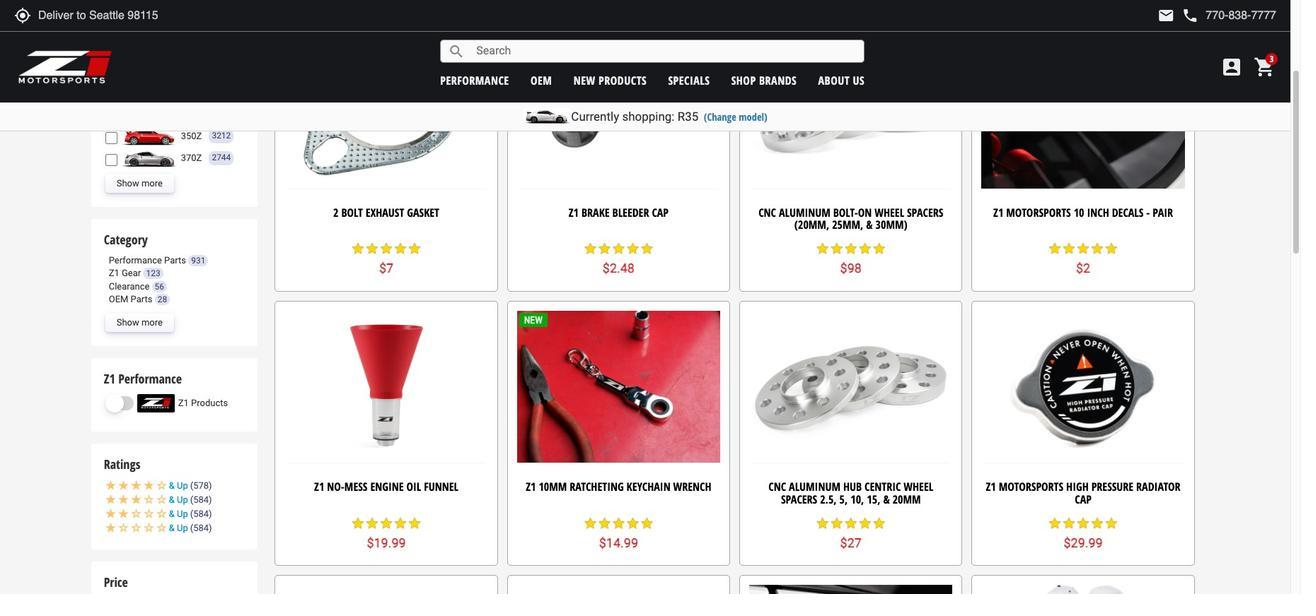 Task type: describe. For each thing, give the bounding box(es) containing it.
1 up from the top
[[177, 481, 188, 492]]

keychain
[[627, 480, 670, 495]]

category
[[104, 231, 148, 248]]

show more for model
[[117, 178, 163, 189]]

3 584 from the top
[[193, 524, 209, 534]]

15,
[[867, 492, 880, 508]]

star star star star star $19.99
[[351, 517, 422, 551]]

gasket
[[407, 205, 439, 220]]

$98
[[840, 261, 862, 276]]

z1 no-mess engine oil funnel
[[314, 480, 458, 495]]

account_box link
[[1217, 56, 1247, 79]]

ratings
[[104, 457, 140, 474]]

1 & up 584 from the top
[[169, 495, 209, 506]]

about us
[[818, 73, 865, 88]]

performance
[[440, 73, 509, 88]]

wrench
[[673, 480, 711, 495]]

show more for category
[[117, 317, 163, 328]]

1 horizontal spatial parts
[[164, 255, 186, 266]]

2 bolt  exhaust gasket
[[333, 205, 439, 220]]

z1 performance
[[104, 370, 182, 387]]

price
[[104, 574, 128, 591]]

star star star star star $14.99
[[583, 517, 654, 551]]

nissan 370z z34 2009 2010 2011 2012 2013 2014 2015 2016 2017 2018 2019 3.7l vq37vhr vhr nismo z1 motorsports image
[[121, 149, 177, 168]]

model)
[[739, 110, 767, 124]]

z1 10mm ratcheting keychain wrench
[[526, 480, 711, 495]]

Search search field
[[465, 40, 864, 62]]

show more button for model
[[105, 175, 174, 193]]

clearance
[[109, 281, 150, 292]]

1 584 from the top
[[193, 495, 209, 506]]

account_box
[[1220, 56, 1243, 79]]

10mm
[[539, 480, 567, 495]]

star star star star star $29.99
[[1048, 517, 1119, 551]]

phone link
[[1182, 7, 1276, 24]]

931
[[191, 256, 205, 266]]

shopping_cart link
[[1250, 56, 1276, 79]]

$29.99
[[1064, 536, 1103, 551]]

$14.99
[[599, 536, 638, 551]]

z1 for z1 no-mess engine oil funnel
[[314, 480, 324, 495]]

specials link
[[668, 73, 710, 88]]

spacers for cnc aluminum hub centric wheel spacers 2.5, 5, 10, 15, & 20mm
[[781, 492, 817, 508]]

shopping_cart
[[1254, 56, 1276, 79]]

performance for z1
[[118, 370, 182, 387]]

products
[[191, 398, 228, 409]]

my_location
[[14, 7, 31, 24]]

new products
[[574, 73, 647, 88]]

bleeder
[[612, 205, 649, 220]]

10
[[1074, 205, 1084, 220]]

motorsports for high
[[999, 480, 1063, 495]]

z1 brake bleeder cap
[[569, 205, 669, 220]]

aluminum for 2.5,
[[789, 480, 840, 495]]

10,
[[851, 492, 864, 508]]

specials
[[668, 73, 710, 88]]

phone
[[1182, 7, 1199, 24]]

123
[[146, 269, 160, 279]]

star star star star star $2.48
[[583, 242, 654, 276]]

new products link
[[574, 73, 647, 88]]

oil
[[406, 480, 421, 495]]

oem inside category performance parts 931 z1 gear 123 clearance 56 oem parts 28
[[109, 295, 128, 305]]

star star star star star $27
[[816, 517, 886, 551]]

no-
[[327, 480, 344, 495]]

currently
[[571, 110, 619, 124]]

z1 motorsports logo image
[[18, 50, 113, 85]]

star star star star star $98
[[816, 242, 886, 276]]

350z
[[181, 131, 202, 141]]

-
[[1146, 205, 1150, 220]]

engine
[[370, 480, 404, 495]]

30mm)
[[876, 217, 907, 233]]

brands
[[759, 73, 797, 88]]

z1 for z1 motorsports high pressure radiator cap
[[986, 480, 996, 495]]

centric
[[865, 480, 901, 495]]

5,
[[839, 492, 848, 508]]

28
[[158, 295, 167, 305]]

20mm
[[893, 492, 921, 508]]

currently shopping: r35 (change model)
[[571, 110, 767, 124]]

search
[[448, 43, 465, 60]]

2.5,
[[820, 492, 837, 508]]

exhaust
[[366, 205, 404, 220]]

$2
[[1076, 261, 1090, 276]]

about us link
[[818, 73, 865, 88]]



Task type: locate. For each thing, give the bounding box(es) containing it.
aluminum
[[779, 205, 830, 220], [789, 480, 840, 495]]

clear refinements button
[[91, 0, 203, 17]]

high
[[1066, 480, 1089, 495]]

show more button down nissan 370z z34 2009 2010 2011 2012 2013 2014 2015 2016 2017 2018 2019 3.7l vq37vhr vhr nismo z1 motorsports image
[[105, 175, 174, 193]]

z1 for z1 brake bleeder cap
[[569, 205, 579, 220]]

more down nissan 370z z34 2009 2010 2011 2012 2013 2014 2015 2016 2017 2018 2019 3.7l vq37vhr vhr nismo z1 motorsports image
[[141, 178, 163, 189]]

spacers left 2.5,
[[781, 492, 817, 508]]

aluminum inside cnc aluminum hub centric wheel spacers 2.5, 5, 10, 15, & 20mm
[[789, 480, 840, 495]]

1 vertical spatial show more button
[[105, 314, 174, 332]]

decals
[[1112, 205, 1144, 220]]

pressure
[[1091, 480, 1134, 495]]

1 vertical spatial performance
[[118, 370, 182, 387]]

cnc inside cnc aluminum bolt-on wheel spacers (20mm, 25mm, & 30mm)
[[759, 205, 776, 220]]

& inside cnc aluminum bolt-on wheel spacers (20mm, 25mm, & 30mm)
[[866, 217, 873, 233]]

1 vertical spatial cap
[[1075, 492, 1092, 508]]

r35
[[678, 110, 698, 124]]

0 vertical spatial wheel
[[875, 205, 904, 220]]

products
[[599, 73, 647, 88]]

show more button down 28
[[105, 314, 174, 332]]

2 584 from the top
[[193, 510, 209, 520]]

370z
[[181, 153, 202, 163]]

z1 for z1 motorsports 10 inch decals - pair
[[993, 205, 1003, 220]]

0 vertical spatial show
[[117, 178, 139, 189]]

(change model) link
[[704, 110, 767, 124]]

0 vertical spatial spacers
[[907, 205, 943, 220]]

star star star star star $2
[[1048, 242, 1119, 276]]

ratcheting
[[570, 480, 624, 495]]

show more down nissan 370z z34 2009 2010 2011 2012 2013 2014 2015 2016 2017 2018 2019 3.7l vq37vhr vhr nismo z1 motorsports image
[[117, 178, 163, 189]]

wheel for on
[[875, 205, 904, 220]]

& up 584
[[169, 495, 209, 506], [169, 510, 209, 520], [169, 524, 209, 534]]

1 more from the top
[[141, 178, 163, 189]]

parts down the 'clearance'
[[131, 295, 152, 305]]

mail
[[1158, 7, 1175, 24]]

1 vertical spatial wheel
[[904, 480, 933, 495]]

25mm,
[[832, 217, 863, 233]]

cnc left 2.5,
[[769, 480, 786, 495]]

2 vertical spatial & up 584
[[169, 524, 209, 534]]

parts left 931
[[164, 255, 186, 266]]

1 vertical spatial spacers
[[781, 492, 817, 508]]

1 vertical spatial motorsports
[[999, 480, 1063, 495]]

motorsports for 10
[[1006, 205, 1071, 220]]

wheel right on on the right of page
[[875, 205, 904, 220]]

mail link
[[1158, 7, 1175, 24]]

0 vertical spatial more
[[141, 178, 163, 189]]

more for model
[[141, 178, 163, 189]]

spacers inside cnc aluminum hub centric wheel spacers 2.5, 5, 10, 15, & 20mm
[[781, 492, 817, 508]]

1 show more button from the top
[[105, 175, 174, 193]]

aluminum for (20mm,
[[779, 205, 830, 220]]

2 show more from the top
[[117, 317, 163, 328]]

wheel right centric
[[904, 480, 933, 495]]

$19.99
[[367, 536, 406, 551]]

z1 for z1 products
[[178, 398, 189, 409]]

hub
[[843, 480, 862, 495]]

2 show from the top
[[117, 317, 139, 328]]

1 show more from the top
[[117, 178, 163, 189]]

3 up from the top
[[177, 510, 188, 520]]

star star star star star $7
[[351, 242, 422, 276]]

None checkbox
[[105, 66, 117, 78]]

performance up z1 products
[[118, 370, 182, 387]]

& up 578
[[169, 481, 209, 492]]

show for model
[[117, 178, 139, 189]]

show more button for category
[[105, 314, 174, 332]]

category performance parts 931 z1 gear 123 clearance 56 oem parts 28
[[104, 231, 205, 305]]

spacers right on on the right of page
[[907, 205, 943, 220]]

oem left new
[[531, 73, 552, 88]]

wheel for centric
[[904, 480, 933, 495]]

cnc left (20mm,
[[759, 205, 776, 220]]

refinements
[[131, 1, 191, 14]]

performance for category
[[109, 255, 162, 266]]

2744
[[212, 153, 231, 163]]

about
[[818, 73, 850, 88]]

z1 products
[[178, 398, 228, 409]]

1 vertical spatial aluminum
[[789, 480, 840, 495]]

show more
[[117, 178, 163, 189], [117, 317, 163, 328]]

2 vertical spatial 584
[[193, 524, 209, 534]]

radiator
[[1136, 480, 1181, 495]]

4 up from the top
[[177, 524, 188, 534]]

shopping:
[[622, 110, 675, 124]]

0 horizontal spatial cap
[[652, 205, 669, 220]]

$2.48
[[603, 261, 635, 276]]

oem link
[[531, 73, 552, 88]]

oem down the 'clearance'
[[109, 295, 128, 305]]

nissan 350z z33 2003 2004 2005 2006 2007 2008 2009 vq35de 3.5l revup rev up vq35hr nismo z1 motorsports image
[[121, 127, 177, 146]]

performance link
[[440, 73, 509, 88]]

0 vertical spatial aluminum
[[779, 205, 830, 220]]

2 show more button from the top
[[105, 314, 174, 332]]

(change
[[704, 110, 736, 124]]

bolt-
[[833, 205, 858, 220]]

more for category
[[141, 317, 163, 328]]

0 vertical spatial cap
[[652, 205, 669, 220]]

1 vertical spatial show
[[117, 317, 139, 328]]

3 & up 584 from the top
[[169, 524, 209, 534]]

0 vertical spatial performance
[[109, 255, 162, 266]]

1 horizontal spatial cap
[[1075, 492, 1092, 508]]

bolt
[[341, 205, 363, 220]]

mail phone
[[1158, 7, 1199, 24]]

2 & up 584 from the top
[[169, 510, 209, 520]]

spacers for cnc aluminum bolt-on wheel spacers (20mm, 25mm, & 30mm)
[[907, 205, 943, 220]]

1 vertical spatial more
[[141, 317, 163, 328]]

1 vertical spatial cnc
[[769, 480, 786, 495]]

cnc for cnc aluminum bolt-on wheel spacers (20mm, 25mm, & 30mm)
[[759, 205, 776, 220]]

z1
[[569, 205, 579, 220], [993, 205, 1003, 220], [109, 268, 119, 279], [104, 370, 115, 387], [178, 398, 189, 409], [314, 480, 324, 495], [526, 480, 536, 495], [986, 480, 996, 495]]

0 vertical spatial & up 584
[[169, 495, 209, 506]]

new
[[574, 73, 595, 88]]

z1 inside category performance parts 931 z1 gear 123 clearance 56 oem parts 28
[[109, 268, 119, 279]]

0 vertical spatial cnc
[[759, 205, 776, 220]]

3212
[[212, 131, 231, 141]]

show more down 28
[[117, 317, 163, 328]]

shop
[[731, 73, 756, 88]]

1 vertical spatial parts
[[131, 295, 152, 305]]

shop brands
[[731, 73, 797, 88]]

2
[[333, 205, 339, 220]]

performance inside category performance parts 931 z1 gear 123 clearance 56 oem parts 28
[[109, 255, 162, 266]]

aluminum left hub
[[789, 480, 840, 495]]

578
[[193, 481, 209, 492]]

cnc aluminum bolt-on wheel spacers (20mm, 25mm, & 30mm)
[[759, 205, 943, 233]]

pair
[[1153, 205, 1173, 220]]

show down the 'clearance'
[[117, 317, 139, 328]]

more down 28
[[141, 317, 163, 328]]

nissan 300zx z32 1990 1991 1992 1993 1994 1995 1996 vg30dett vg30de twin turbo non turbo z1 motorsports image
[[121, 83, 177, 102]]

cnc aluminum hub centric wheel spacers 2.5, 5, 10, 15, & 20mm
[[769, 480, 933, 508]]

1 vertical spatial 584
[[193, 510, 209, 520]]

wheel inside cnc aluminum hub centric wheel spacers 2.5, 5, 10, 15, & 20mm
[[904, 480, 933, 495]]

0 vertical spatial show more
[[117, 178, 163, 189]]

(20mm,
[[794, 217, 829, 233]]

spacers
[[907, 205, 943, 220], [781, 492, 817, 508]]

performance up gear
[[109, 255, 162, 266]]

cnc for cnc aluminum hub centric wheel spacers 2.5, 5, 10, 15, & 20mm
[[769, 480, 786, 495]]

clear refinements
[[102, 1, 191, 14]]

cnc inside cnc aluminum hub centric wheel spacers 2.5, 5, 10, 15, & 20mm
[[769, 480, 786, 495]]

0 horizontal spatial parts
[[131, 295, 152, 305]]

2 more from the top
[[141, 317, 163, 328]]

wheel inside cnc aluminum bolt-on wheel spacers (20mm, 25mm, & 30mm)
[[875, 205, 904, 220]]

aluminum inside cnc aluminum bolt-on wheel spacers (20mm, 25mm, & 30mm)
[[779, 205, 830, 220]]

0 vertical spatial motorsports
[[1006, 205, 1071, 220]]

show down nissan 370z z34 2009 2010 2011 2012 2013 2014 2015 2016 2017 2018 2019 3.7l vq37vhr vhr nismo z1 motorsports image
[[117, 178, 139, 189]]

$7
[[379, 261, 393, 276]]

motorsports left 10
[[1006, 205, 1071, 220]]

1 vertical spatial show more
[[117, 317, 163, 328]]

2 up from the top
[[177, 495, 188, 506]]

& inside cnc aluminum hub centric wheel spacers 2.5, 5, 10, 15, & 20mm
[[883, 492, 890, 508]]

1 vertical spatial oem
[[109, 295, 128, 305]]

z1 for z1 10mm ratcheting keychain wrench
[[526, 480, 536, 495]]

0 vertical spatial parts
[[164, 255, 186, 266]]

cap right bleeder at left
[[652, 205, 669, 220]]

0 horizontal spatial spacers
[[781, 492, 817, 508]]

cap inside the z1 motorsports high pressure radiator cap
[[1075, 492, 1092, 508]]

performance
[[109, 255, 162, 266], [118, 370, 182, 387]]

0 vertical spatial show more button
[[105, 175, 174, 193]]

cap up the star star star star star $29.99
[[1075, 492, 1092, 508]]

1 horizontal spatial oem
[[531, 73, 552, 88]]

gear
[[122, 268, 141, 279]]

motorsports left high
[[999, 480, 1063, 495]]

motorsports inside the z1 motorsports high pressure radiator cap
[[999, 480, 1063, 495]]

shop brands link
[[731, 73, 797, 88]]

0 vertical spatial oem
[[531, 73, 552, 88]]

spacers inside cnc aluminum bolt-on wheel spacers (20mm, 25mm, & 30mm)
[[907, 205, 943, 220]]

aluminum left bolt-
[[779, 205, 830, 220]]

&
[[866, 217, 873, 233], [169, 481, 175, 492], [883, 492, 890, 508], [169, 495, 175, 506], [169, 510, 175, 520], [169, 524, 175, 534]]

z1 inside the z1 motorsports high pressure radiator cap
[[986, 480, 996, 495]]

z1 motorsports high pressure radiator cap
[[986, 480, 1181, 508]]

1 horizontal spatial spacers
[[907, 205, 943, 220]]

show more button
[[105, 175, 174, 193], [105, 314, 174, 332]]

$27
[[840, 536, 862, 551]]

None checkbox
[[105, 132, 117, 144], [105, 154, 117, 166], [105, 132, 117, 144], [105, 154, 117, 166]]

z1 for z1 performance
[[104, 370, 115, 387]]

1 vertical spatial & up 584
[[169, 510, 209, 520]]

us
[[853, 73, 865, 88]]

clear
[[102, 1, 128, 14]]

0 vertical spatial 584
[[193, 495, 209, 506]]

mess
[[344, 480, 368, 495]]

show for category
[[117, 317, 139, 328]]

on
[[858, 205, 872, 220]]

brake
[[582, 205, 610, 220]]

0 horizontal spatial oem
[[109, 295, 128, 305]]

1 show from the top
[[117, 178, 139, 189]]

z1 motorsports 10 inch decals - pair
[[993, 205, 1173, 220]]

inch
[[1087, 205, 1109, 220]]

model
[[104, 38, 135, 55]]



Task type: vqa. For each thing, say whether or not it's contained in the screenshot.


